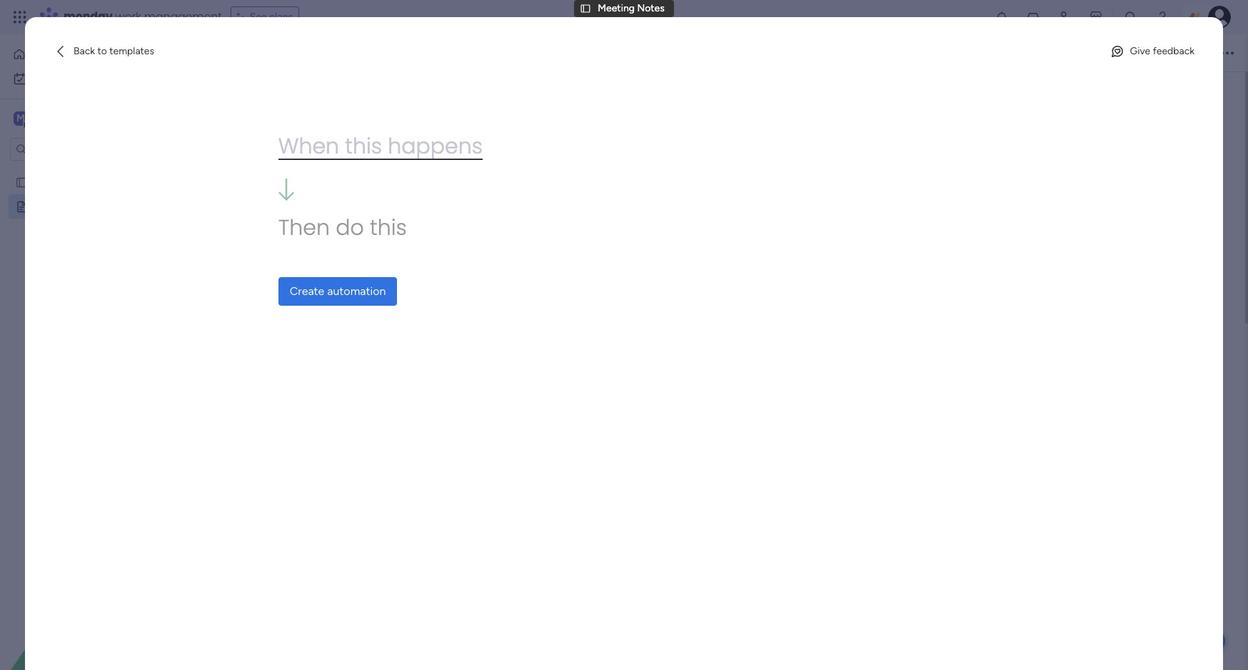 Task type: vqa. For each thing, say whether or not it's contained in the screenshot.
"Feedback"
yes



Task type: describe. For each thing, give the bounding box(es) containing it.
Meeting Notes field
[[435, 122, 627, 159]]

do
[[336, 212, 364, 243]]

m
[[16, 112, 25, 124]]

notifications image
[[995, 10, 1009, 24]]

help image
[[1156, 10, 1170, 24]]

give feedback link
[[1105, 40, 1201, 63]]

monday work management
[[64, 9, 222, 25]]

1 vertical spatial this
[[370, 212, 407, 243]]

management
[[144, 9, 222, 25]]

2 2 image from the top
[[474, 616, 478, 620]]

meeting inside "field"
[[439, 122, 544, 159]]

happens
[[388, 131, 483, 162]]

lottie animation element
[[0, 526, 182, 670]]

0 vertical spatial this
[[345, 131, 382, 162]]

work
[[115, 9, 141, 25]]

notes inside meeting notes list box
[[73, 200, 100, 212]]

2 2 image from the top
[[474, 493, 478, 497]]

see plans button
[[231, 6, 299, 28]]

meeting inside list box
[[34, 200, 71, 212]]

plans
[[269, 11, 293, 23]]

see plans
[[250, 11, 293, 23]]

invite members image
[[1058, 10, 1072, 24]]

give
[[1130, 45, 1151, 57]]

2 public board image from the top
[[15, 199, 29, 213]]

share
[[1175, 46, 1201, 58]]

update feed image
[[1026, 10, 1041, 24]]

search everything image
[[1124, 10, 1139, 24]]

create automation button
[[278, 277, 397, 306]]

0 vertical spatial notes
[[637, 2, 665, 14]]

4 2 image from the top
[[474, 594, 478, 599]]

v2 ellipsis image
[[1221, 44, 1234, 62]]

main workspace
[[33, 111, 117, 125]]

0 vertical spatial meeting notes
[[598, 2, 665, 14]]

kendall parks image
[[1209, 6, 1231, 29]]

when this happens
[[278, 131, 483, 162]]

workspace
[[61, 111, 117, 125]]

feedback
[[1153, 45, 1195, 57]]



Task type: locate. For each thing, give the bounding box(es) containing it.
home link
[[9, 43, 174, 66]]

give feedback
[[1130, 45, 1195, 57]]

create
[[290, 285, 325, 298]]

then
[[278, 212, 330, 243]]

0 horizontal spatial notes
[[73, 200, 100, 212]]

back to templates
[[74, 45, 154, 57]]

give feedback button
[[1105, 40, 1201, 63]]

1 vertical spatial notes
[[549, 122, 624, 159]]

2 image
[[474, 514, 478, 519], [474, 616, 478, 620]]

2 image
[[474, 471, 478, 476], [474, 493, 478, 497], [474, 557, 478, 561], [474, 594, 478, 599]]

see
[[250, 11, 267, 23]]

this right when
[[345, 131, 382, 162]]

meeting notes inside "field"
[[439, 122, 624, 159]]

automation
[[327, 285, 386, 298]]

1 vertical spatial 2 image
[[474, 616, 478, 620]]

home option
[[9, 43, 174, 66]]

1 2 image from the top
[[474, 514, 478, 519]]

1 horizontal spatial meeting
[[439, 122, 544, 159]]

share button
[[1149, 41, 1207, 64]]

monday
[[64, 9, 113, 25]]

1 vertical spatial public board image
[[15, 199, 29, 213]]

select product image
[[13, 10, 27, 24]]

then do this
[[278, 212, 407, 243]]

home
[[31, 48, 59, 60]]

this
[[345, 131, 382, 162], [370, 212, 407, 243]]

when
[[278, 131, 339, 162]]

workspace selection element
[[14, 110, 119, 129]]

0 horizontal spatial meeting
[[34, 200, 71, 212]]

templates
[[109, 45, 154, 57]]

2 horizontal spatial notes
[[637, 2, 665, 14]]

lottie animation image
[[0, 526, 182, 670]]

public board image
[[15, 175, 29, 189], [15, 199, 29, 213]]

back
[[74, 45, 95, 57]]

notes
[[637, 2, 665, 14], [549, 122, 624, 159], [73, 200, 100, 212]]

main
[[33, 111, 58, 125]]

0 vertical spatial public board image
[[15, 175, 29, 189]]

3 2 image from the top
[[474, 557, 478, 561]]

2 vertical spatial notes
[[73, 200, 100, 212]]

2 horizontal spatial meeting
[[598, 2, 635, 14]]

meeting notes list box
[[0, 167, 182, 411]]

meeting
[[598, 2, 635, 14], [439, 122, 544, 159], [34, 200, 71, 212]]

1 public board image from the top
[[15, 175, 29, 189]]

monday marketplace image
[[1089, 10, 1104, 24]]

notes inside meeting notes "field"
[[549, 122, 624, 159]]

option
[[0, 169, 182, 172]]

1 vertical spatial meeting notes
[[439, 122, 624, 159]]

2 vertical spatial meeting
[[34, 200, 71, 212]]

this right do
[[370, 212, 407, 243]]

0 vertical spatial meeting
[[598, 2, 635, 14]]

workspace image
[[14, 111, 28, 126]]

1 2 image from the top
[[474, 471, 478, 476]]

create automation
[[290, 285, 386, 298]]

back to templates button
[[48, 40, 160, 63]]

2 vertical spatial meeting notes
[[34, 200, 100, 212]]

1 vertical spatial meeting
[[439, 122, 544, 159]]

meeting notes
[[598, 2, 665, 14], [439, 122, 624, 159], [34, 200, 100, 212]]

0 vertical spatial 2 image
[[474, 514, 478, 519]]

1 horizontal spatial notes
[[549, 122, 624, 159]]

to
[[97, 45, 107, 57]]

meeting notes inside list box
[[34, 200, 100, 212]]



